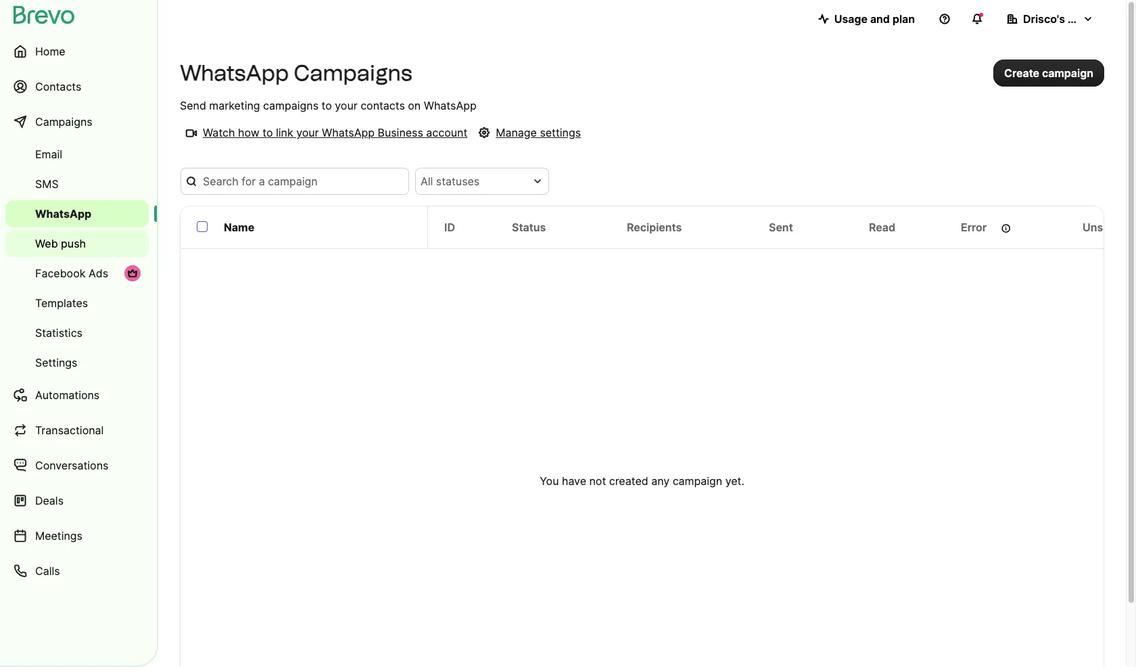 Task type: describe. For each thing, give the bounding box(es) containing it.
conversations
[[35, 459, 109, 472]]

statuses
[[436, 175, 480, 188]]

name
[[224, 221, 255, 234]]

any
[[652, 474, 670, 488]]

create campaign
[[1005, 66, 1094, 80]]

settings
[[35, 356, 77, 369]]

automations link
[[5, 379, 149, 411]]

unsubscrib
[[1083, 221, 1137, 234]]

ads
[[89, 267, 108, 280]]

whatsapp link
[[5, 200, 149, 227]]

email link
[[5, 141, 149, 168]]

sms
[[35, 177, 59, 191]]

home link
[[5, 35, 149, 68]]

web
[[35, 237, 58, 250]]

drisco's drinks button
[[997, 5, 1105, 32]]

watch how to link your whatsapp business account
[[203, 126, 468, 139]]

have
[[562, 474, 587, 488]]

send marketing campaigns to your contacts on whatsapp
[[180, 99, 477, 112]]

conversations link
[[5, 449, 149, 482]]

all
[[421, 175, 433, 188]]

sent
[[769, 221, 793, 234]]

automations
[[35, 388, 100, 402]]

id
[[445, 221, 455, 234]]

usage
[[835, 12, 868, 26]]

1 horizontal spatial to
[[322, 99, 332, 112]]

0 vertical spatial campaigns
[[294, 60, 412, 86]]

deals link
[[5, 484, 149, 517]]

sms link
[[5, 170, 149, 198]]

statistics link
[[5, 319, 149, 346]]

statistics
[[35, 326, 82, 340]]

how
[[238, 126, 260, 139]]

left___rvooi image
[[127, 268, 138, 279]]

campaigns link
[[5, 106, 149, 138]]

error
[[961, 221, 987, 234]]

all statuses
[[421, 175, 480, 188]]

contacts link
[[5, 70, 149, 103]]

to inside watch how to link your whatsapp business account link
[[263, 126, 273, 139]]

calls
[[35, 564, 60, 578]]

whatsapp up web push at the top of the page
[[35, 207, 91, 221]]

templates link
[[5, 290, 149, 317]]

transactional
[[35, 424, 104, 437]]

status
[[512, 221, 546, 234]]

facebook ads link
[[5, 260, 149, 287]]

facebook
[[35, 267, 86, 280]]

send
[[180, 99, 206, 112]]

account
[[426, 126, 468, 139]]

your for link
[[296, 126, 319, 139]]

recipients
[[627, 221, 682, 234]]

meetings link
[[5, 520, 149, 552]]

create
[[1005, 66, 1040, 80]]

created
[[609, 474, 649, 488]]

and
[[871, 12, 890, 26]]



Task type: vqa. For each thing, say whether or not it's contained in the screenshot.
the bottommost campaign
yes



Task type: locate. For each thing, give the bounding box(es) containing it.
transactional link
[[5, 414, 149, 447]]

1 vertical spatial campaigns
[[35, 115, 92, 129]]

campaigns
[[294, 60, 412, 86], [35, 115, 92, 129]]

facebook ads
[[35, 267, 108, 280]]

whatsapp down send marketing campaigns to your contacts on whatsapp
[[322, 126, 375, 139]]

1 vertical spatial your
[[296, 126, 319, 139]]

web push
[[35, 237, 86, 250]]

0 vertical spatial campaign
[[1043, 66, 1094, 80]]

calls link
[[5, 555, 149, 587]]

read
[[869, 221, 896, 234]]

campaigns up email "link"
[[35, 115, 92, 129]]

to left link
[[263, 126, 273, 139]]

meetings
[[35, 529, 83, 543]]

your right link
[[296, 126, 319, 139]]

whatsapp up marketing
[[180, 60, 289, 86]]

1 horizontal spatial campaigns
[[294, 60, 412, 86]]

drisco's drinks
[[1024, 12, 1102, 26]]

1 vertical spatial to
[[263, 126, 273, 139]]

your
[[335, 99, 358, 112], [296, 126, 319, 139]]

manage
[[496, 126, 537, 139]]

create campaign button
[[994, 60, 1105, 87]]

your for to
[[335, 99, 358, 112]]

settings link
[[5, 349, 149, 376]]

to up watch how to link your whatsapp business account link at the left of page
[[322, 99, 332, 112]]

all statuses button
[[415, 168, 550, 195]]

usage and plan button
[[808, 5, 926, 32]]

0 vertical spatial your
[[335, 99, 358, 112]]

1 horizontal spatial campaign
[[1043, 66, 1094, 80]]

0 horizontal spatial campaign
[[673, 474, 723, 488]]

plan
[[893, 12, 915, 26]]

1 vertical spatial campaign
[[673, 474, 723, 488]]

drisco's
[[1024, 12, 1066, 26]]

link
[[276, 126, 293, 139]]

web push link
[[5, 230, 149, 257]]

contacts
[[361, 99, 405, 112]]

whatsapp campaigns
[[180, 60, 412, 86]]

campaign right "any"
[[673, 474, 723, 488]]

to
[[322, 99, 332, 112], [263, 126, 273, 139]]

campaign right create
[[1043, 66, 1094, 80]]

not
[[590, 474, 606, 488]]

campaign inside button
[[1043, 66, 1094, 80]]

whatsapp
[[180, 60, 289, 86], [424, 99, 477, 112], [322, 126, 375, 139], [35, 207, 91, 221]]

business
[[378, 126, 423, 139]]

yet.
[[726, 474, 745, 488]]

push
[[61, 237, 86, 250]]

settings
[[540, 126, 581, 139]]

deals
[[35, 494, 64, 507]]

email
[[35, 147, 62, 161]]

on
[[408, 99, 421, 112]]

usage and plan
[[835, 12, 915, 26]]

marketing
[[209, 99, 260, 112]]

manage settings
[[496, 126, 581, 139]]

whatsapp up account
[[424, 99, 477, 112]]

drinks
[[1068, 12, 1102, 26]]

you
[[540, 474, 559, 488]]

campaigns up send marketing campaigns to your contacts on whatsapp
[[294, 60, 412, 86]]

you have not created any campaign yet.
[[540, 474, 745, 488]]

campaign
[[1043, 66, 1094, 80], [673, 474, 723, 488]]

manage settings link
[[473, 124, 581, 141]]

campaigns
[[263, 99, 319, 112]]

watch
[[203, 126, 235, 139]]

home
[[35, 45, 65, 58]]

watch how to link your whatsapp business account link
[[180, 124, 468, 141]]

your up watch how to link your whatsapp business account
[[335, 99, 358, 112]]

Search for a campaign search field
[[181, 168, 409, 195]]

templates
[[35, 296, 88, 310]]

1 horizontal spatial your
[[335, 99, 358, 112]]

0 vertical spatial to
[[322, 99, 332, 112]]

0 horizontal spatial campaigns
[[35, 115, 92, 129]]

0 horizontal spatial to
[[263, 126, 273, 139]]

0 horizontal spatial your
[[296, 126, 319, 139]]

contacts
[[35, 80, 81, 93]]



